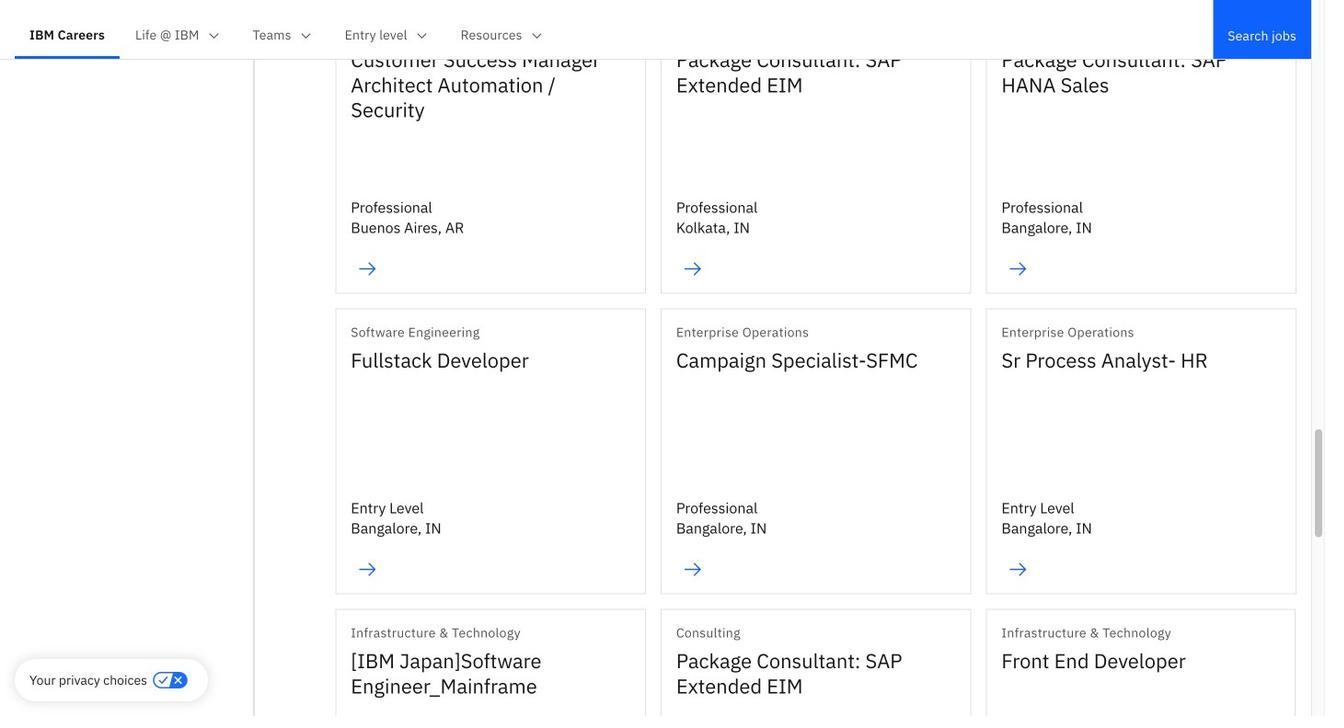 Task type: describe. For each thing, give the bounding box(es) containing it.
your privacy choices element
[[29, 671, 147, 691]]



Task type: vqa. For each thing, say whether or not it's contained in the screenshot.
"Let'S Talk" "element"
no



